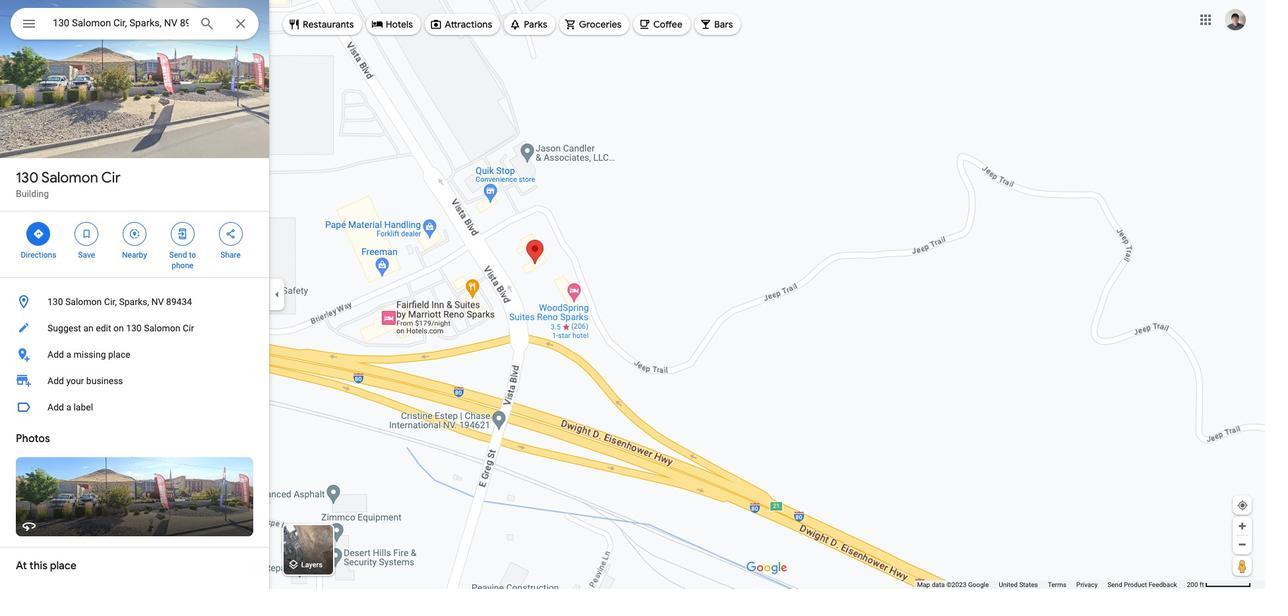 Task type: describe. For each thing, give the bounding box(es) containing it.
google account: nolan park  
(nolan.park@adept.ai) image
[[1225, 9, 1247, 30]]

a for missing
[[66, 350, 71, 360]]

200
[[1188, 582, 1199, 589]]

collapse side panel image
[[270, 288, 284, 302]]

130 salomon cir, sparks, nv 89434
[[48, 297, 192, 308]]

zoom out image
[[1238, 540, 1248, 550]]

©2023
[[947, 582, 967, 589]]

suggest
[[48, 323, 81, 334]]

send for send to phone
[[169, 251, 187, 260]]

add for add your business
[[48, 376, 64, 387]]


[[129, 227, 141, 242]]

cir inside button
[[183, 323, 194, 334]]

bars
[[715, 18, 733, 30]]

on
[[113, 323, 124, 334]]

add your business link
[[0, 368, 269, 395]]

130 for cir
[[16, 169, 38, 187]]

building
[[16, 189, 49, 199]]

send for send product feedback
[[1108, 582, 1123, 589]]

united
[[999, 582, 1018, 589]]

product
[[1125, 582, 1148, 589]]

privacy
[[1077, 582, 1098, 589]]

add for add a missing place
[[48, 350, 64, 360]]

130 inside the suggest an edit on 130 salomon cir button
[[126, 323, 142, 334]]

hotels button
[[366, 9, 421, 40]]

200 ft
[[1188, 582, 1205, 589]]

groceries button
[[559, 9, 630, 40]]

add a missing place button
[[0, 342, 269, 368]]

zoom in image
[[1238, 522, 1248, 532]]

edit
[[96, 323, 111, 334]]

united states button
[[999, 581, 1039, 590]]

to
[[189, 251, 196, 260]]

 search field
[[11, 8, 259, 42]]

save
[[78, 251, 95, 260]]

cir,
[[104, 297, 117, 308]]

send product feedback
[[1108, 582, 1178, 589]]

share
[[221, 251, 241, 260]]

bars button
[[695, 9, 741, 40]]

footer inside google maps element
[[918, 581, 1188, 590]]


[[33, 227, 44, 242]]

salomon for cir,
[[65, 297, 102, 308]]

130 Salomon Cir, Sparks, NV 89434 field
[[11, 8, 259, 40]]

privacy button
[[1077, 581, 1098, 590]]

0 horizontal spatial place
[[50, 560, 76, 573]]

attractions
[[445, 18, 492, 30]]

this
[[29, 560, 48, 573]]


[[225, 227, 237, 242]]

add your business
[[48, 376, 123, 387]]

restaurants
[[303, 18, 354, 30]]

an
[[83, 323, 94, 334]]


[[21, 15, 37, 33]]

2 vertical spatial salomon
[[144, 323, 180, 334]]

feedback
[[1149, 582, 1178, 589]]

salomon for cir
[[41, 169, 98, 187]]

suggest an edit on 130 salomon cir
[[48, 323, 194, 334]]

actions for 130 salomon cir region
[[0, 212, 269, 278]]

nv
[[151, 297, 164, 308]]

map
[[918, 582, 931, 589]]



Task type: vqa. For each thing, say whether or not it's contained in the screenshot.
MAPS on the left
no



Task type: locate. For each thing, give the bounding box(es) containing it.
place right this
[[50, 560, 76, 573]]

2 horizontal spatial 130
[[126, 323, 142, 334]]

1 horizontal spatial cir
[[183, 323, 194, 334]]

states
[[1020, 582, 1039, 589]]

1 vertical spatial a
[[66, 403, 71, 413]]

1 vertical spatial add
[[48, 376, 64, 387]]

terms button
[[1048, 581, 1067, 590]]

ft
[[1200, 582, 1205, 589]]

1 a from the top
[[66, 350, 71, 360]]

0 vertical spatial add
[[48, 350, 64, 360]]

show your location image
[[1237, 500, 1249, 512]]

nearby
[[122, 251, 147, 260]]

add left label
[[48, 403, 64, 413]]

130 up suggest
[[48, 297, 63, 308]]

add a label
[[48, 403, 93, 413]]

2 vertical spatial 130
[[126, 323, 142, 334]]

salomon inside 130 salomon cir building
[[41, 169, 98, 187]]

add a missing place
[[48, 350, 130, 360]]

add for add a label
[[48, 403, 64, 413]]

at this place
[[16, 560, 76, 573]]

layers
[[301, 562, 323, 570]]

coffee
[[654, 18, 683, 30]]

a inside button
[[66, 350, 71, 360]]

2 vertical spatial add
[[48, 403, 64, 413]]

send up phone
[[169, 251, 187, 260]]

salomon up the an
[[65, 297, 102, 308]]

 button
[[11, 8, 48, 42]]

data
[[932, 582, 945, 589]]

1 horizontal spatial place
[[108, 350, 130, 360]]

0 horizontal spatial cir
[[101, 169, 121, 187]]

groceries
[[579, 18, 622, 30]]

sparks,
[[119, 297, 149, 308]]


[[177, 227, 189, 242]]

None field
[[53, 15, 189, 31]]

a left label
[[66, 403, 71, 413]]

google maps element
[[0, 0, 1266, 590]]

1 vertical spatial send
[[1108, 582, 1123, 589]]

salomon down nv
[[144, 323, 180, 334]]

add down suggest
[[48, 350, 64, 360]]


[[81, 227, 93, 242]]

parks button
[[504, 9, 556, 40]]

cir
[[101, 169, 121, 187], [183, 323, 194, 334]]

missing
[[74, 350, 106, 360]]

map data ©2023 google
[[918, 582, 989, 589]]

0 vertical spatial place
[[108, 350, 130, 360]]

hotels
[[386, 18, 413, 30]]

0 vertical spatial send
[[169, 251, 187, 260]]

add a label button
[[0, 395, 269, 421]]

130 up building
[[16, 169, 38, 187]]

130 inside 130 salomon cir, sparks, nv 89434 button
[[48, 297, 63, 308]]

a
[[66, 350, 71, 360], [66, 403, 71, 413]]

terms
[[1048, 582, 1067, 589]]

1 vertical spatial cir
[[183, 323, 194, 334]]

footer
[[918, 581, 1188, 590]]

1 horizontal spatial 130
[[48, 297, 63, 308]]

at
[[16, 560, 27, 573]]

label
[[74, 403, 93, 413]]

1 vertical spatial salomon
[[65, 297, 102, 308]]

send product feedback button
[[1108, 581, 1178, 590]]

parks
[[524, 18, 548, 30]]

phone
[[172, 261, 194, 271]]

130
[[16, 169, 38, 187], [48, 297, 63, 308], [126, 323, 142, 334]]

none field inside the 130 salomon cir, sparks, nv 89434 field
[[53, 15, 189, 31]]

1 vertical spatial place
[[50, 560, 76, 573]]

footer containing map data ©2023 google
[[918, 581, 1188, 590]]

89434
[[166, 297, 192, 308]]

place
[[108, 350, 130, 360], [50, 560, 76, 573]]

restaurants button
[[283, 9, 362, 40]]

google
[[969, 582, 989, 589]]

send inside "send product feedback" button
[[1108, 582, 1123, 589]]

3 add from the top
[[48, 403, 64, 413]]

a left missing on the bottom left
[[66, 350, 71, 360]]

place inside the add a missing place button
[[108, 350, 130, 360]]

130 inside 130 salomon cir building
[[16, 169, 38, 187]]

0 vertical spatial cir
[[101, 169, 121, 187]]

0 vertical spatial 130
[[16, 169, 38, 187]]

130 salomon cir main content
[[0, 0, 269, 590]]

cir inside 130 salomon cir building
[[101, 169, 121, 187]]

1 horizontal spatial send
[[1108, 582, 1123, 589]]

business
[[86, 376, 123, 387]]

a inside add a label button
[[66, 403, 71, 413]]

add
[[48, 350, 64, 360], [48, 376, 64, 387], [48, 403, 64, 413]]

send to phone
[[169, 251, 196, 271]]

place down on
[[108, 350, 130, 360]]

2 a from the top
[[66, 403, 71, 413]]

1 add from the top
[[48, 350, 64, 360]]

suggest an edit on 130 salomon cir button
[[0, 315, 269, 342]]

0 vertical spatial salomon
[[41, 169, 98, 187]]

0 horizontal spatial send
[[169, 251, 187, 260]]

130 for cir,
[[48, 297, 63, 308]]

0 vertical spatial a
[[66, 350, 71, 360]]

send inside send to phone
[[169, 251, 187, 260]]

united states
[[999, 582, 1039, 589]]

add left your
[[48, 376, 64, 387]]

coffee button
[[634, 9, 691, 40]]

salomon
[[41, 169, 98, 187], [65, 297, 102, 308], [144, 323, 180, 334]]

a for label
[[66, 403, 71, 413]]

200 ft button
[[1188, 582, 1252, 589]]

130 salomon cir, sparks, nv 89434 button
[[0, 289, 269, 315]]

130 right on
[[126, 323, 142, 334]]

send left product
[[1108, 582, 1123, 589]]

your
[[66, 376, 84, 387]]

salomon up building
[[41, 169, 98, 187]]

0 horizontal spatial 130
[[16, 169, 38, 187]]

1 vertical spatial 130
[[48, 297, 63, 308]]

photos
[[16, 433, 50, 446]]

2 add from the top
[[48, 376, 64, 387]]

attractions button
[[425, 9, 500, 40]]

send
[[169, 251, 187, 260], [1108, 582, 1123, 589]]

130 salomon cir building
[[16, 169, 121, 199]]

show street view coverage image
[[1233, 557, 1253, 577]]

directions
[[21, 251, 56, 260]]



